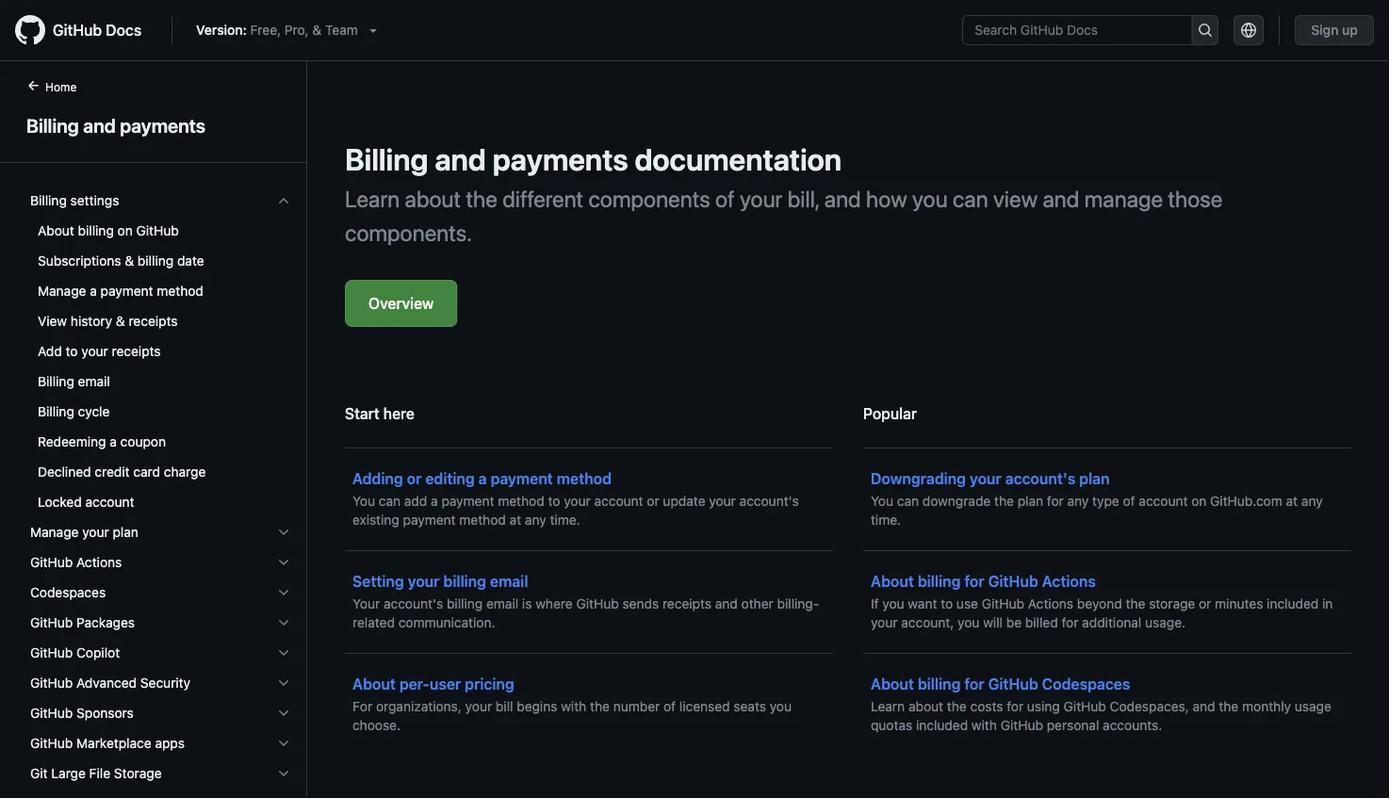 Task type: locate. For each thing, give the bounding box(es) containing it.
1 sc 9kayk9 0 image from the top
[[276, 193, 291, 208]]

0 horizontal spatial codespaces
[[30, 585, 106, 600]]

github inside github actions dropdown button
[[30, 555, 73, 570]]

add to your receipts link
[[23, 337, 299, 367]]

sc 9kayk9 0 image inside manage your plan dropdown button
[[276, 525, 291, 540]]

billing left 'settings'
[[30, 193, 67, 208]]

0 horizontal spatial on
[[117, 223, 133, 238]]

and down home link
[[83, 114, 116, 136]]

github down github packages
[[30, 645, 73, 661]]

sc 9kayk9 0 image
[[276, 193, 291, 208], [276, 646, 291, 661], [276, 676, 291, 691]]

0 horizontal spatial any
[[525, 512, 546, 528]]

0 vertical spatial about
[[405, 186, 461, 212]]

you inside billing and payments documentation learn about the different components of your bill, and how you can view and manage those components.
[[912, 186, 948, 212]]

billing down add
[[38, 374, 74, 389]]

github left sponsors
[[30, 706, 73, 721]]

of right number
[[664, 699, 676, 714]]

1 vertical spatial plan
[[1018, 493, 1044, 509]]

github down github copilot
[[30, 675, 73, 691]]

codespaces inside dropdown button
[[30, 585, 106, 600]]

1 vertical spatial at
[[510, 512, 521, 528]]

and right the codespaces,
[[1193, 699, 1216, 714]]

plan
[[1080, 470, 1110, 488], [1018, 493, 1044, 509], [113, 525, 139, 540]]

0 vertical spatial account's
[[1006, 470, 1076, 488]]

you down downgrading
[[871, 493, 894, 509]]

billing and payments documentation learn about the different components of your bill, and how you can view and manage those components.
[[345, 141, 1223, 246]]

you right seats
[[770, 699, 792, 714]]

costs
[[970, 699, 1003, 714]]

1 horizontal spatial with
[[972, 718, 997, 733]]

github up github copilot
[[30, 615, 73, 631]]

0 horizontal spatial of
[[664, 699, 676, 714]]

account down credit
[[85, 494, 134, 510]]

1 horizontal spatial codespaces
[[1042, 675, 1131, 693]]

overview link
[[345, 280, 458, 327]]

1 vertical spatial to
[[548, 493, 560, 509]]

2 horizontal spatial account's
[[1006, 470, 1076, 488]]

0 vertical spatial to
[[66, 344, 78, 359]]

manage up view
[[38, 283, 86, 299]]

for left the type
[[1047, 493, 1064, 509]]

7 sc 9kayk9 0 image from the top
[[276, 766, 291, 781]]

2 vertical spatial plan
[[113, 525, 139, 540]]

version:
[[196, 22, 247, 38]]

where
[[536, 596, 573, 612]]

billing down home link
[[26, 114, 79, 136]]

sc 9kayk9 0 image inside github packages dropdown button
[[276, 616, 291, 631]]

1 horizontal spatial time.
[[871, 512, 901, 528]]

pro,
[[285, 22, 309, 38]]

or
[[407, 470, 422, 488], [647, 493, 659, 509], [1199, 596, 1212, 612]]

manage down locked
[[30, 525, 79, 540]]

billing cycle
[[38, 404, 110, 419]]

2 sc 9kayk9 0 image from the top
[[276, 646, 291, 661]]

None search field
[[963, 15, 1219, 45]]

0 vertical spatial with
[[561, 699, 587, 714]]

1 horizontal spatial to
[[548, 493, 560, 509]]

1 horizontal spatial about
[[909, 699, 944, 714]]

monthly
[[1242, 699, 1291, 714]]

billing
[[26, 114, 79, 136], [345, 141, 428, 177], [30, 193, 67, 208], [38, 374, 74, 389], [38, 404, 74, 419]]

manage a payment method
[[38, 283, 203, 299]]

0 horizontal spatial you
[[353, 493, 375, 509]]

included left in
[[1267, 596, 1319, 612]]

your inside dropdown button
[[82, 525, 109, 540]]

your inside downgrading your account's plan you can downgrade the plan for any type of account on github.com at any time.
[[970, 470, 1002, 488]]

& up "manage a payment method"
[[125, 253, 134, 269]]

billing for billing cycle
[[38, 404, 74, 419]]

plan right downgrade
[[1018, 493, 1044, 509]]

sc 9kayk9 0 image inside github copilot dropdown button
[[276, 646, 291, 661]]

any
[[1068, 493, 1089, 509], [1302, 493, 1323, 509], [525, 512, 546, 528]]

account inside adding or editing a payment method you can add a payment method to your account or update your account's existing payment method at any time.
[[594, 493, 643, 509]]

0 horizontal spatial learn
[[345, 186, 400, 212]]

sc 9kayk9 0 image
[[276, 525, 291, 540], [276, 555, 291, 570], [276, 585, 291, 600], [276, 616, 291, 631], [276, 706, 291, 721], [276, 736, 291, 751], [276, 766, 291, 781]]

1 billing settings element from the top
[[15, 186, 306, 517]]

with down costs
[[972, 718, 997, 733]]

adding or editing a payment method you can add a payment method to your account or update your account's existing payment method at any time.
[[353, 470, 799, 528]]

billing-
[[777, 596, 819, 612]]

you down the use
[[958, 615, 980, 631]]

1 horizontal spatial on
[[1192, 493, 1207, 509]]

2 sc 9kayk9 0 image from the top
[[276, 555, 291, 570]]

manage your plan
[[30, 525, 139, 540]]

sc 9kayk9 0 image inside github marketplace apps dropdown button
[[276, 736, 291, 751]]

can up the existing
[[379, 493, 401, 509]]

account left update
[[594, 493, 643, 509]]

can inside adding or editing a payment method you can add a payment method to your account or update your account's existing payment method at any time.
[[379, 493, 401, 509]]

a inside manage a payment method link
[[90, 283, 97, 299]]

storage
[[1149, 596, 1195, 612]]

github up will
[[982, 596, 1025, 612]]

1 horizontal spatial plan
[[1018, 493, 1044, 509]]

payment down editing on the left
[[442, 493, 494, 509]]

time. inside downgrading your account's plan you can downgrade the plan for any type of account on github.com at any time.
[[871, 512, 901, 528]]

about billing for github actions if you want to use github actions beyond the storage or minutes included in your account, you will be billed for additional usage.
[[871, 573, 1333, 631]]

sign up
[[1311, 22, 1358, 38]]

billing inside "link"
[[26, 114, 79, 136]]

0 vertical spatial of
[[715, 186, 735, 212]]

0 horizontal spatial time.
[[550, 512, 580, 528]]

locked
[[38, 494, 82, 510]]

for up the use
[[965, 573, 985, 591]]

sc 9kayk9 0 image inside the github sponsors dropdown button
[[276, 706, 291, 721]]

payments inside billing and payments documentation learn about the different components of your bill, and how you can view and manage those components.
[[493, 141, 628, 177]]

6 sc 9kayk9 0 image from the top
[[276, 736, 291, 751]]

github up 'git'
[[30, 736, 73, 751]]

receipts inside setting your billing email your account's billing email is where github sends receipts and other billing- related communication.
[[663, 596, 712, 612]]

receipts for add to your receipts
[[112, 344, 161, 359]]

or up add
[[407, 470, 422, 488]]

codespaces button
[[23, 578, 299, 608]]

sc 9kayk9 0 image inside github actions dropdown button
[[276, 555, 291, 570]]

0 vertical spatial manage
[[38, 283, 86, 299]]

github up be
[[988, 573, 1039, 591]]

free,
[[250, 22, 281, 38]]

or right storage
[[1199, 596, 1212, 612]]

1 vertical spatial about
[[909, 699, 944, 714]]

Search GitHub Docs search field
[[964, 16, 1192, 44]]

0 vertical spatial payments
[[120, 114, 206, 136]]

0 vertical spatial plan
[[1080, 470, 1110, 488]]

0 vertical spatial at
[[1286, 493, 1298, 509]]

or for adding
[[647, 493, 659, 509]]

a right add
[[431, 493, 438, 509]]

time. inside adding or editing a payment method you can add a payment method to your account or update your account's existing payment method at any time.
[[550, 512, 580, 528]]

will
[[983, 615, 1003, 631]]

personal
[[1047, 718, 1099, 733]]

you
[[353, 493, 375, 509], [871, 493, 894, 509]]

payment down add
[[403, 512, 456, 528]]

1 horizontal spatial payments
[[493, 141, 628, 177]]

billing and payments element
[[0, 76, 307, 798]]

about down billing settings
[[38, 223, 74, 238]]

1 horizontal spatial any
[[1068, 493, 1089, 509]]

0 horizontal spatial payments
[[120, 114, 206, 136]]

included right quotas
[[916, 718, 968, 733]]

the left costs
[[947, 699, 967, 714]]

0 vertical spatial email
[[78, 374, 110, 389]]

account right the type
[[1139, 493, 1188, 509]]

the right downgrade
[[995, 493, 1014, 509]]

home
[[45, 80, 77, 93]]

learn up quotas
[[871, 699, 905, 714]]

1 vertical spatial or
[[647, 493, 659, 509]]

on
[[117, 223, 133, 238], [1192, 493, 1207, 509]]

setting your billing email your account's billing email is where github sends receipts and other billing- related communication.
[[353, 573, 819, 631]]

0 vertical spatial codespaces
[[30, 585, 106, 600]]

time. up setting your billing email your account's billing email is where github sends receipts and other billing- related communication.
[[550, 512, 580, 528]]

at inside adding or editing a payment method you can add a payment method to your account or update your account's existing payment method at any time.
[[510, 512, 521, 528]]

2 horizontal spatial any
[[1302, 493, 1323, 509]]

included inside about billing for github codespaces learn about the costs for using github codespaces, and the monthly usage quotas included with github personal accounts.
[[916, 718, 968, 733]]

& right history
[[116, 313, 125, 329]]

1 vertical spatial account's
[[740, 493, 799, 509]]

any up is
[[525, 512, 546, 528]]

and right bill,
[[825, 186, 861, 212]]

about
[[405, 186, 461, 212], [909, 699, 944, 714]]

receipts down manage a payment method link
[[129, 313, 178, 329]]

1 vertical spatial learn
[[871, 699, 905, 714]]

0 vertical spatial included
[[1267, 596, 1319, 612]]

and inside setting your billing email your account's billing email is where github sends receipts and other billing- related communication.
[[715, 596, 738, 612]]

1 vertical spatial of
[[1123, 493, 1135, 509]]

can left view
[[953, 186, 988, 212]]

billing up components.
[[345, 141, 428, 177]]

for
[[1047, 493, 1064, 509], [965, 573, 985, 591], [1062, 615, 1079, 631], [965, 675, 985, 693], [1007, 699, 1024, 714]]

email up cycle
[[78, 374, 110, 389]]

sc 9kayk9 0 image for github actions
[[276, 555, 291, 570]]

2 vertical spatial email
[[486, 596, 519, 612]]

github inside the github sponsors dropdown button
[[30, 706, 73, 721]]

1 sc 9kayk9 0 image from the top
[[276, 525, 291, 540]]

payments up 'billing settings' "dropdown button"
[[120, 114, 206, 136]]

0 vertical spatial actions
[[76, 555, 122, 570]]

2 billing settings element from the top
[[15, 216, 306, 517]]

1 horizontal spatial included
[[1267, 596, 1319, 612]]

0 vertical spatial receipts
[[129, 313, 178, 329]]

begins
[[517, 699, 558, 714]]

receipts
[[129, 313, 178, 329], [112, 344, 161, 359], [663, 596, 712, 612]]

& right pro,
[[312, 22, 322, 38]]

advanced
[[76, 675, 137, 691]]

billing and payments
[[26, 114, 206, 136]]

at
[[1286, 493, 1298, 509], [510, 512, 521, 528]]

billing settings element containing billing settings
[[15, 186, 306, 517]]

of inside about per-user pricing for organizations, your bill begins with the number of licensed seats you choose.
[[664, 699, 676, 714]]

2 horizontal spatial to
[[941, 596, 953, 612]]

manage inside dropdown button
[[30, 525, 79, 540]]

about inside billing and payments documentation learn about the different components of your bill, and how you can view and manage those components.
[[405, 186, 461, 212]]

payments for billing and payments documentation learn about the different components of your bill, and how you can view and manage those components.
[[493, 141, 628, 177]]

2 you from the left
[[871, 493, 894, 509]]

1 vertical spatial included
[[916, 718, 968, 733]]

related
[[353, 615, 395, 631]]

github up costs
[[988, 675, 1039, 693]]

0 horizontal spatial at
[[510, 512, 521, 528]]

email left is
[[486, 596, 519, 612]]

a inside redeeming a coupon link
[[110, 434, 117, 450]]

actions up "billed"
[[1028, 596, 1074, 612]]

billing inside billing and payments documentation learn about the different components of your bill, and how you can view and manage those components.
[[345, 141, 428, 177]]

0 horizontal spatial can
[[379, 493, 401, 509]]

billing for billing and payments documentation learn about the different components of your bill, and how you can view and manage those components.
[[345, 141, 428, 177]]

1 horizontal spatial of
[[715, 186, 735, 212]]

the left number
[[590, 699, 610, 714]]

sc 9kayk9 0 image inside "git large file storage" dropdown button
[[276, 766, 291, 781]]

cycle
[[78, 404, 110, 419]]

1 horizontal spatial learn
[[871, 699, 905, 714]]

payments inside "link"
[[120, 114, 206, 136]]

sc 9kayk9 0 image inside github advanced security dropdown button
[[276, 676, 291, 691]]

with inside about per-user pricing for organizations, your bill begins with the number of licensed seats you choose.
[[561, 699, 587, 714]]

about up for
[[353, 675, 396, 693]]

0 horizontal spatial included
[[916, 718, 968, 733]]

billing inside 'link'
[[38, 374, 74, 389]]

github left sends
[[576, 596, 619, 612]]

want
[[908, 596, 937, 612]]

accounts.
[[1103, 718, 1162, 733]]

0 horizontal spatial with
[[561, 699, 587, 714]]

your inside about per-user pricing for organizations, your bill begins with the number of licensed seats you choose.
[[465, 699, 492, 714]]

1 vertical spatial with
[[972, 718, 997, 733]]

billing email link
[[23, 367, 299, 397]]

manage for manage a payment method
[[38, 283, 86, 299]]

github copilot
[[30, 645, 120, 661]]

a left coupon
[[110, 434, 117, 450]]

included inside about billing for github actions if you want to use github actions beyond the storage or minutes included in your account, you will be billed for additional usage.
[[1267, 596, 1319, 612]]

you right 'how'
[[912, 186, 948, 212]]

billing and payments link
[[23, 111, 284, 140]]

for
[[353, 699, 372, 714]]

0 horizontal spatial to
[[66, 344, 78, 359]]

billing inside about billing for github codespaces learn about the costs for using github codespaces, and the monthly usage quotas included with github personal accounts.
[[918, 675, 961, 693]]

about inside about billing for github codespaces learn about the costs for using github codespaces, and the monthly usage quotas included with github personal accounts.
[[871, 675, 914, 693]]

2 horizontal spatial of
[[1123, 493, 1135, 509]]

docs
[[106, 21, 141, 39]]

about inside billing and payments element
[[38, 223, 74, 238]]

1 horizontal spatial at
[[1286, 493, 1298, 509]]

2 vertical spatial receipts
[[663, 596, 712, 612]]

email up is
[[490, 573, 528, 591]]

about up quotas
[[909, 699, 944, 714]]

receipts right sends
[[663, 596, 712, 612]]

sc 9kayk9 0 image inside 'billing settings' "dropdown button"
[[276, 193, 291, 208]]

sign up link
[[1295, 15, 1374, 45]]

2 vertical spatial sc 9kayk9 0 image
[[276, 676, 291, 691]]

2 horizontal spatial or
[[1199, 596, 1212, 612]]

your
[[740, 186, 783, 212], [81, 344, 108, 359], [970, 470, 1002, 488], [564, 493, 591, 509], [709, 493, 736, 509], [82, 525, 109, 540], [408, 573, 440, 591], [871, 615, 898, 631], [465, 699, 492, 714]]

about inside about per-user pricing for organizations, your bill begins with the number of licensed seats you choose.
[[353, 675, 396, 693]]

billing
[[78, 223, 114, 238], [138, 253, 174, 269], [443, 573, 486, 591], [918, 573, 961, 591], [447, 596, 483, 612], [918, 675, 961, 693]]

1 vertical spatial manage
[[30, 525, 79, 540]]

2 vertical spatial account's
[[384, 596, 443, 612]]

the
[[466, 186, 498, 212], [995, 493, 1014, 509], [1126, 596, 1146, 612], [590, 699, 610, 714], [947, 699, 967, 714], [1219, 699, 1239, 714]]

1 horizontal spatial or
[[647, 493, 659, 509]]

about up "if"
[[871, 573, 914, 591]]

2 horizontal spatial can
[[953, 186, 988, 212]]

about up components.
[[405, 186, 461, 212]]

or left update
[[647, 493, 659, 509]]

0 vertical spatial on
[[117, 223, 133, 238]]

about up quotas
[[871, 675, 914, 693]]

components.
[[345, 220, 472, 246]]

any inside adding or editing a payment method you can add a payment method to your account or update your account's existing payment method at any time.
[[525, 512, 546, 528]]

the up additional
[[1126, 596, 1146, 612]]

actions down manage your plan
[[76, 555, 122, 570]]

sc 9kayk9 0 image inside codespaces dropdown button
[[276, 585, 291, 600]]

1 vertical spatial actions
[[1042, 573, 1096, 591]]

1 vertical spatial on
[[1192, 493, 1207, 509]]

and up components.
[[435, 141, 486, 177]]

overview
[[369, 295, 434, 312]]

billing for billing and payments
[[26, 114, 79, 136]]

billing for billing email
[[38, 374, 74, 389]]

your inside billing and payments documentation learn about the different components of your bill, and how you can view and manage those components.
[[740, 186, 783, 212]]

0 horizontal spatial account
[[85, 494, 134, 510]]

codespaces down github actions
[[30, 585, 106, 600]]

learn up components.
[[345, 186, 400, 212]]

on up subscriptions & billing date
[[117, 223, 133, 238]]

for right costs
[[1007, 699, 1024, 714]]

billing settings element
[[15, 186, 306, 517], [15, 216, 306, 517]]

with right begins
[[561, 699, 587, 714]]

payments up different
[[493, 141, 628, 177]]

method
[[157, 283, 203, 299], [557, 470, 612, 488], [498, 493, 545, 509], [459, 512, 506, 528]]

1 vertical spatial codespaces
[[1042, 675, 1131, 693]]

sc 9kayk9 0 image for git large file storage
[[276, 766, 291, 781]]

3 sc 9kayk9 0 image from the top
[[276, 676, 291, 691]]

5 sc 9kayk9 0 image from the top
[[276, 706, 291, 721]]

can inside downgrading your account's plan you can downgrade the plan for any type of account on github.com at any time.
[[897, 493, 919, 509]]

plan up the type
[[1080, 470, 1110, 488]]

github inside github advanced security dropdown button
[[30, 675, 73, 691]]

documentation
[[635, 141, 842, 177]]

github inside about billing on github link
[[136, 223, 179, 238]]

and inside "link"
[[83, 114, 116, 136]]

with inside about billing for github codespaces learn about the costs for using github codespaces, and the monthly usage quotas included with github personal accounts.
[[972, 718, 997, 733]]

1 horizontal spatial you
[[871, 493, 894, 509]]

up
[[1342, 22, 1358, 38]]

plan down locked account link
[[113, 525, 139, 540]]

3 sc 9kayk9 0 image from the top
[[276, 585, 291, 600]]

1 vertical spatial sc 9kayk9 0 image
[[276, 646, 291, 661]]

the left different
[[466, 186, 498, 212]]

billing inside "dropdown button"
[[30, 193, 67, 208]]

type
[[1093, 493, 1120, 509]]

0 horizontal spatial account's
[[384, 596, 443, 612]]

use
[[957, 596, 978, 612]]

sc 9kayk9 0 image for codespaces
[[276, 585, 291, 600]]

receipts down view history & receipts "link"
[[112, 344, 161, 359]]

time. down downgrading
[[871, 512, 901, 528]]

declined credit card charge
[[38, 464, 206, 480]]

actions up beyond at the right of page
[[1042, 573, 1096, 591]]

adding
[[353, 470, 403, 488]]

about billing for github codespaces learn about the costs for using github codespaces, and the monthly usage quotas included with github personal accounts.
[[871, 675, 1332, 733]]

on left github.com
[[1192, 493, 1207, 509]]

of down documentation
[[715, 186, 735, 212]]

any right github.com
[[1302, 493, 1323, 509]]

about billing on github link
[[23, 216, 299, 246]]

2 vertical spatial &
[[116, 313, 125, 329]]

to inside billing settings element
[[66, 344, 78, 359]]

of right the type
[[1123, 493, 1135, 509]]

add to your receipts
[[38, 344, 161, 359]]

popular
[[863, 405, 917, 423]]

2 vertical spatial or
[[1199, 596, 1212, 612]]

2 time. from the left
[[871, 512, 901, 528]]

any left the type
[[1068, 493, 1089, 509]]

codespaces up personal
[[1042, 675, 1131, 693]]

1 horizontal spatial account
[[594, 493, 643, 509]]

update
[[663, 493, 706, 509]]

for inside downgrading your account's plan you can downgrade the plan for any type of account on github.com at any time.
[[1047, 493, 1064, 509]]

or inside about billing for github actions if you want to use github actions beyond the storage or minutes included in your account, you will be billed for additional usage.
[[1199, 596, 1212, 612]]

account,
[[901, 615, 954, 631]]

1 time. from the left
[[550, 512, 580, 528]]

2 horizontal spatial account
[[1139, 493, 1188, 509]]

4 sc 9kayk9 0 image from the top
[[276, 616, 291, 631]]

can inside billing and payments documentation learn about the different components of your bill, and how you can view and manage those components.
[[953, 186, 988, 212]]

0 horizontal spatial or
[[407, 470, 422, 488]]

receipts inside "link"
[[129, 313, 178, 329]]

github left docs
[[53, 21, 102, 39]]

github down manage your plan
[[30, 555, 73, 570]]

about inside about billing for github actions if you want to use github actions beyond the storage or minutes included in your account, you will be billed for additional usage.
[[871, 573, 914, 591]]

and
[[83, 114, 116, 136], [435, 141, 486, 177], [825, 186, 861, 212], [1043, 186, 1080, 212], [715, 596, 738, 612], [1193, 699, 1216, 714]]

1 vertical spatial receipts
[[112, 344, 161, 359]]

0 vertical spatial learn
[[345, 186, 400, 212]]

you up the existing
[[353, 493, 375, 509]]

1 horizontal spatial can
[[897, 493, 919, 509]]

2 vertical spatial to
[[941, 596, 953, 612]]

2 vertical spatial of
[[664, 699, 676, 714]]

billing for billing settings
[[30, 193, 67, 208]]

can down downgrading
[[897, 493, 919, 509]]

account
[[594, 493, 643, 509], [1139, 493, 1188, 509], [85, 494, 134, 510]]

organizations,
[[376, 699, 462, 714]]

1 vertical spatial payments
[[493, 141, 628, 177]]

0 vertical spatial sc 9kayk9 0 image
[[276, 193, 291, 208]]

components
[[589, 186, 710, 212]]

of inside downgrading your account's plan you can downgrade the plan for any type of account on github.com at any time.
[[1123, 493, 1135, 509]]

account inside downgrading your account's plan you can downgrade the plan for any type of account on github.com at any time.
[[1139, 493, 1188, 509]]

about per-user pricing for organizations, your bill begins with the number of licensed seats you choose.
[[353, 675, 792, 733]]

github down 'billing settings' "dropdown button"
[[136, 223, 179, 238]]

billing up redeeming
[[38, 404, 74, 419]]

1 horizontal spatial account's
[[740, 493, 799, 509]]

0 horizontal spatial plan
[[113, 525, 139, 540]]

payment right editing on the left
[[491, 470, 553, 488]]

0 horizontal spatial about
[[405, 186, 461, 212]]

1 you from the left
[[353, 493, 375, 509]]

triangle down image
[[366, 23, 381, 38]]

github inside github packages dropdown button
[[30, 615, 73, 631]]



Task type: vqa. For each thing, say whether or not it's contained in the screenshot.
sc 9kayk9 0 icon inside the Codespaces dropdown button
yes



Task type: describe. For each thing, give the bounding box(es) containing it.
search image
[[1198, 23, 1213, 38]]

sc 9kayk9 0 image for github advanced security
[[276, 676, 291, 691]]

codespaces inside about billing for github codespaces learn about the costs for using github codespaces, and the monthly usage quotas included with github personal accounts.
[[1042, 675, 1131, 693]]

1 vertical spatial &
[[125, 253, 134, 269]]

apps
[[155, 736, 185, 751]]

of inside billing and payments documentation learn about the different components of your bill, and how you can view and manage those components.
[[715, 186, 735, 212]]

the inside downgrading your account's plan you can downgrade the plan for any type of account on github.com at any time.
[[995, 493, 1014, 509]]

your inside about billing for github actions if you want to use github actions beyond the storage or minutes included in your account, you will be billed for additional usage.
[[871, 615, 898, 631]]

github packages
[[30, 615, 135, 631]]

editing
[[425, 470, 475, 488]]

seats
[[734, 699, 766, 714]]

about for about billing for github actions
[[871, 573, 914, 591]]

you inside adding or editing a payment method you can add a payment method to your account or update your account's existing payment method at any time.
[[353, 493, 375, 509]]

billed
[[1025, 615, 1058, 631]]

at inside downgrading your account's plan you can downgrade the plan for any type of account on github.com at any time.
[[1286, 493, 1298, 509]]

file
[[89, 766, 110, 781]]

github sponsors button
[[23, 698, 299, 729]]

declined
[[38, 464, 91, 480]]

the left monthly
[[1219, 699, 1239, 714]]

on inside downgrading your account's plan you can downgrade the plan for any type of account on github.com at any time.
[[1192, 493, 1207, 509]]

other
[[741, 596, 774, 612]]

github actions
[[30, 555, 122, 570]]

sc 9kayk9 0 image for github sponsors
[[276, 706, 291, 721]]

usage
[[1295, 699, 1332, 714]]

history
[[71, 313, 112, 329]]

sponsors
[[76, 706, 134, 721]]

about inside about billing for github codespaces learn about the costs for using github codespaces, and the monthly usage quotas included with github personal accounts.
[[909, 699, 944, 714]]

using
[[1027, 699, 1060, 714]]

github sponsors
[[30, 706, 134, 721]]

date
[[177, 253, 204, 269]]

user
[[430, 675, 461, 693]]

actions inside dropdown button
[[76, 555, 122, 570]]

github inside setting your billing email your account's billing email is where github sends receipts and other billing- related communication.
[[576, 596, 619, 612]]

payment down subscriptions & billing date
[[101, 283, 153, 299]]

billing inside about billing for github actions if you want to use github actions beyond the storage or minutes included in your account, you will be billed for additional usage.
[[918, 573, 961, 591]]

the inside about per-user pricing for organizations, your bill begins with the number of licensed seats you choose.
[[590, 699, 610, 714]]

redeeming a coupon link
[[23, 427, 299, 457]]

redeeming
[[38, 434, 106, 450]]

github inside github docs link
[[53, 21, 102, 39]]

locked account
[[38, 494, 134, 510]]

coupon
[[120, 434, 166, 450]]

2 horizontal spatial plan
[[1080, 470, 1110, 488]]

your inside setting your billing email your account's billing email is where github sends receipts and other billing- related communication.
[[408, 573, 440, 591]]

copilot
[[76, 645, 120, 661]]

github advanced security button
[[23, 668, 299, 698]]

add
[[404, 493, 427, 509]]

in
[[1323, 596, 1333, 612]]

card
[[133, 464, 160, 480]]

downgrading
[[871, 470, 966, 488]]

be
[[1006, 615, 1022, 631]]

those
[[1168, 186, 1223, 212]]

account inside locked account link
[[85, 494, 134, 510]]

paid accounts for procurement companies element
[[15, 789, 306, 798]]

billing settings
[[30, 193, 119, 208]]

email inside billing email 'link'
[[78, 374, 110, 389]]

the inside billing and payments documentation learn about the different components of your bill, and how you can view and manage those components.
[[466, 186, 498, 212]]

packages
[[76, 615, 135, 631]]

subscriptions
[[38, 253, 121, 269]]

select language: current language is english image
[[1242, 23, 1257, 38]]

github packages button
[[23, 608, 299, 638]]

or for about
[[1199, 596, 1212, 612]]

subscriptions & billing date link
[[23, 246, 299, 276]]

sign
[[1311, 22, 1339, 38]]

the inside about billing for github actions if you want to use github actions beyond the storage or minutes included in your account, you will be billed for additional usage.
[[1126, 596, 1146, 612]]

github inside github copilot dropdown button
[[30, 645, 73, 661]]

manage for manage your plan
[[30, 525, 79, 540]]

and inside about billing for github codespaces learn about the costs for using github codespaces, and the monthly usage quotas included with github personal accounts.
[[1193, 699, 1216, 714]]

setting
[[353, 573, 404, 591]]

2 vertical spatial actions
[[1028, 596, 1074, 612]]

you right "if"
[[883, 596, 905, 612]]

payments for billing and payments
[[120, 114, 206, 136]]

github marketplace apps button
[[23, 729, 299, 759]]

about for about per-user pricing
[[353, 675, 396, 693]]

sc 9kayk9 0 image for github marketplace apps
[[276, 736, 291, 751]]

github up personal
[[1064, 699, 1106, 714]]

different
[[503, 186, 584, 212]]

billing email
[[38, 374, 110, 389]]

manage a payment method link
[[23, 276, 299, 306]]

account's inside setting your billing email your account's billing email is where github sends receipts and other billing- related communication.
[[384, 596, 443, 612]]

to inside about billing for github actions if you want to use github actions beyond the storage or minutes included in your account, you will be billed for additional usage.
[[941, 596, 953, 612]]

to inside adding or editing a payment method you can add a payment method to your account or update your account's existing payment method at any time.
[[548, 493, 560, 509]]

manage
[[1085, 186, 1163, 212]]

receipts for view history & receipts
[[129, 313, 178, 329]]

account's inside downgrading your account's plan you can downgrade the plan for any type of account on github.com at any time.
[[1006, 470, 1076, 488]]

minutes
[[1215, 596, 1263, 612]]

a right editing on the left
[[479, 470, 487, 488]]

credit
[[95, 464, 130, 480]]

storage
[[114, 766, 162, 781]]

learn inside about billing for github codespaces learn about the costs for using github codespaces, and the monthly usage quotas included with github personal accounts.
[[871, 699, 905, 714]]

of for downgrading your account's plan
[[1123, 493, 1135, 509]]

github marketplace apps
[[30, 736, 185, 751]]

0 vertical spatial &
[[312, 22, 322, 38]]

about for about billing for github codespaces
[[871, 675, 914, 693]]

start
[[345, 405, 380, 423]]

licensed
[[679, 699, 730, 714]]

if
[[871, 596, 879, 612]]

github inside github marketplace apps dropdown button
[[30, 736, 73, 751]]

0 vertical spatial or
[[407, 470, 422, 488]]

view
[[993, 186, 1038, 212]]

how
[[866, 186, 907, 212]]

view history & receipts
[[38, 313, 178, 329]]

subscriptions & billing date
[[38, 253, 204, 269]]

github down "using"
[[1001, 718, 1043, 733]]

sc 9kayk9 0 image for github packages
[[276, 616, 291, 631]]

per-
[[399, 675, 430, 693]]

github copilot button
[[23, 638, 299, 668]]

billing settings element containing about billing on github
[[15, 216, 306, 517]]

github advanced security
[[30, 675, 190, 691]]

view history & receipts link
[[23, 306, 299, 337]]

of for about per-user pricing
[[664, 699, 676, 714]]

account's inside adding or editing a payment method you can add a payment method to your account or update your account's existing payment method at any time.
[[740, 493, 799, 509]]

method inside manage a payment method link
[[157, 283, 203, 299]]

billing settings button
[[23, 186, 299, 216]]

for right "billed"
[[1062, 615, 1079, 631]]

1 vertical spatial email
[[490, 573, 528, 591]]

codespaces,
[[1110, 699, 1189, 714]]

& inside "link"
[[116, 313, 125, 329]]

large
[[51, 766, 86, 781]]

charge
[[164, 464, 206, 480]]

view
[[38, 313, 67, 329]]

sc 9kayk9 0 image for billing settings
[[276, 193, 291, 208]]

github.com
[[1210, 493, 1283, 509]]

plan inside manage your plan dropdown button
[[113, 525, 139, 540]]

sc 9kayk9 0 image for manage your plan
[[276, 525, 291, 540]]

pricing
[[465, 675, 514, 693]]

here
[[383, 405, 415, 423]]

git large file storage
[[30, 766, 162, 781]]

is
[[522, 596, 532, 612]]

git large file storage button
[[23, 759, 299, 789]]

settings
[[70, 193, 119, 208]]

learn inside billing and payments documentation learn about the different components of your bill, and how you can view and manage those components.
[[345, 186, 400, 212]]

you inside about per-user pricing for organizations, your bill begins with the number of licensed seats you choose.
[[770, 699, 792, 714]]

communication.
[[398, 615, 495, 631]]

on inside billing settings element
[[117, 223, 133, 238]]

security
[[140, 675, 190, 691]]

and right view
[[1043, 186, 1080, 212]]

for up costs
[[965, 675, 985, 693]]

billing cycle link
[[23, 397, 299, 427]]

your
[[353, 596, 380, 612]]

quotas
[[871, 718, 913, 733]]

marketplace
[[76, 736, 151, 751]]

sc 9kayk9 0 image for github copilot
[[276, 646, 291, 661]]

usage.
[[1145, 615, 1186, 631]]

you inside downgrading your account's plan you can downgrade the plan for any type of account on github.com at any time.
[[871, 493, 894, 509]]



